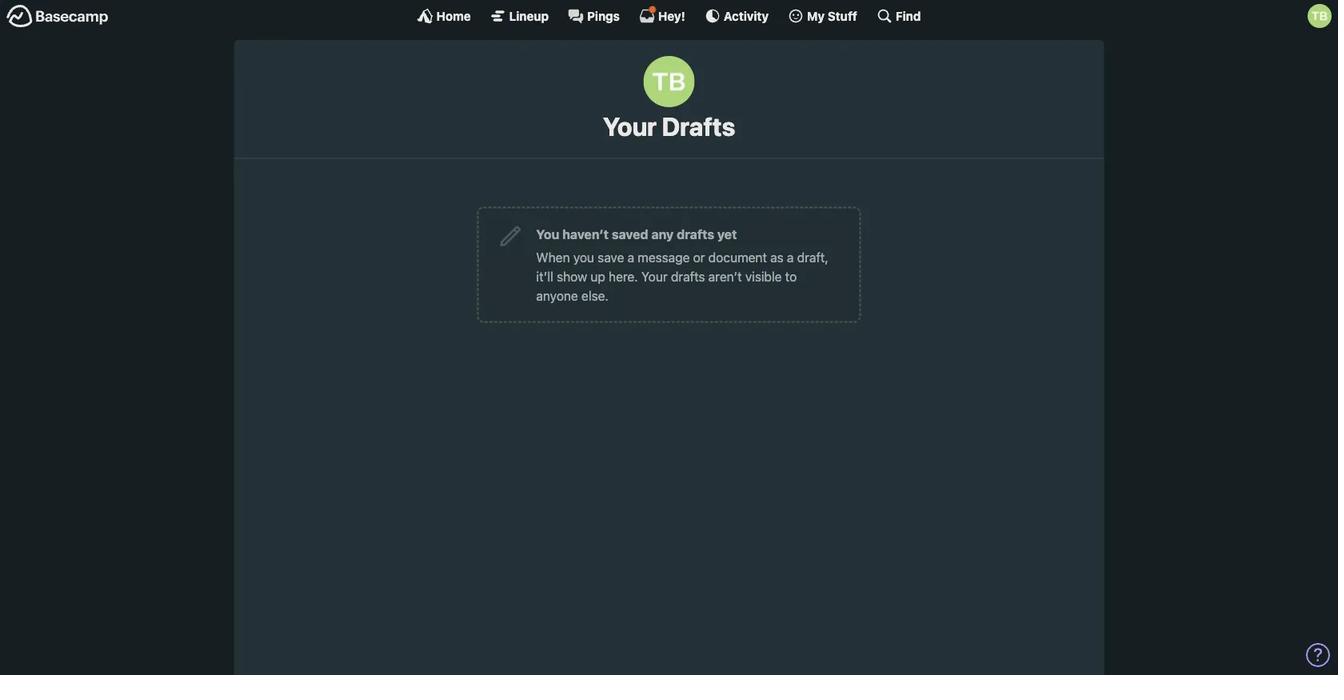 Task type: vqa. For each thing, say whether or not it's contained in the screenshot.
When
yes



Task type: locate. For each thing, give the bounding box(es) containing it.
or
[[693, 250, 705, 265]]

you haven't saved any drafts yet when you save a message or document as a draft, it'll show up here. your drafts aren't visible to anyone else.
[[536, 226, 829, 303]]

drafts
[[677, 226, 714, 242], [671, 269, 705, 284]]

document
[[709, 250, 767, 265]]

a
[[628, 250, 634, 265], [787, 250, 794, 265]]

main element
[[0, 0, 1338, 31]]

a right the save
[[628, 250, 634, 265]]

find
[[896, 9, 921, 23]]

2 a from the left
[[787, 250, 794, 265]]

0 horizontal spatial a
[[628, 250, 634, 265]]

drafts
[[662, 111, 735, 142]]

lineup link
[[490, 8, 549, 24]]

activity
[[724, 9, 769, 23]]

drafts up 'or'
[[677, 226, 714, 242]]

home
[[436, 9, 471, 23]]

your
[[603, 111, 657, 142], [642, 269, 668, 284]]

your down message
[[642, 269, 668, 284]]

pings
[[587, 9, 620, 23]]

drafts down 'or'
[[671, 269, 705, 284]]

draft,
[[797, 250, 829, 265]]

saved
[[612, 226, 648, 242]]

pings button
[[568, 8, 620, 24]]

a right as
[[787, 250, 794, 265]]

tim burton image
[[644, 56, 695, 107]]

you
[[573, 250, 594, 265]]

tim burton image
[[1308, 4, 1332, 28]]

save
[[598, 250, 624, 265]]

your drafts
[[603, 111, 735, 142]]

1 horizontal spatial a
[[787, 250, 794, 265]]

your down tim burton image
[[603, 111, 657, 142]]

1 vertical spatial drafts
[[671, 269, 705, 284]]

1 vertical spatial your
[[642, 269, 668, 284]]

else.
[[582, 288, 609, 303]]

my stuff
[[807, 9, 858, 23]]



Task type: describe. For each thing, give the bounding box(es) containing it.
yet
[[718, 226, 737, 242]]

0 vertical spatial your
[[603, 111, 657, 142]]

message
[[638, 250, 690, 265]]

1 a from the left
[[628, 250, 634, 265]]

up
[[591, 269, 605, 284]]

hey!
[[658, 9, 685, 23]]

home link
[[417, 8, 471, 24]]

anyone
[[536, 288, 578, 303]]

here.
[[609, 269, 638, 284]]

visible
[[745, 269, 782, 284]]

my stuff button
[[788, 8, 858, 24]]

my
[[807, 9, 825, 23]]

aren't
[[709, 269, 742, 284]]

haven't
[[563, 226, 609, 242]]

any
[[652, 226, 674, 242]]

your inside you haven't saved any drafts yet when you save a message or document as a draft, it'll show up here. your drafts aren't visible to anyone else.
[[642, 269, 668, 284]]

activity link
[[705, 8, 769, 24]]

switch accounts image
[[6, 4, 109, 29]]

it'll
[[536, 269, 554, 284]]

as
[[771, 250, 784, 265]]

show
[[557, 269, 587, 284]]

you
[[536, 226, 559, 242]]

lineup
[[509, 9, 549, 23]]

0 vertical spatial drafts
[[677, 226, 714, 242]]

when
[[536, 250, 570, 265]]

hey! button
[[639, 6, 685, 24]]

to
[[785, 269, 797, 284]]

stuff
[[828, 9, 858, 23]]

find button
[[877, 8, 921, 24]]



